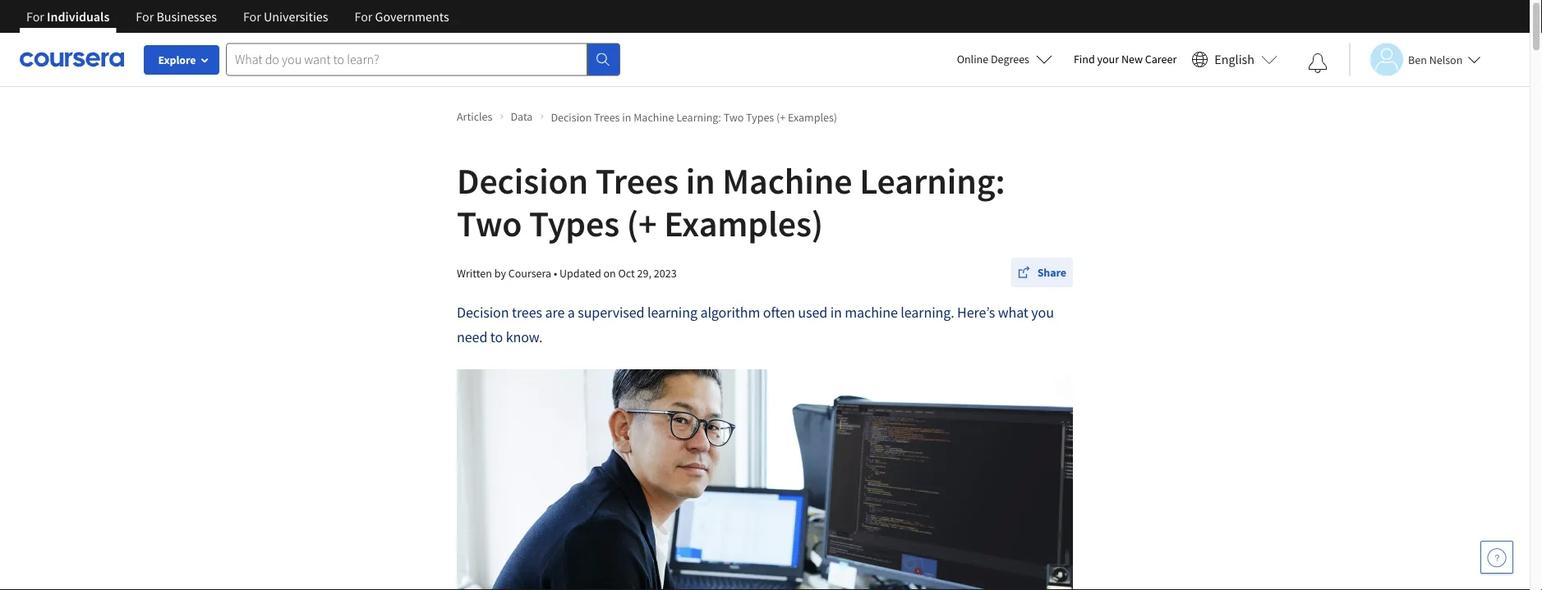 Task type: locate. For each thing, give the bounding box(es) containing it.
2 vertical spatial decision
[[457, 304, 509, 322]]

english
[[1215, 51, 1255, 68]]

(+
[[777, 110, 786, 125], [627, 201, 657, 246]]

0 vertical spatial examples)
[[788, 110, 838, 125]]

decision up 'need'
[[457, 304, 509, 322]]

online
[[957, 52, 989, 67]]

written
[[457, 266, 492, 281]]

29,
[[637, 266, 652, 281]]

0 vertical spatial trees
[[594, 110, 620, 125]]

oct
[[618, 266, 635, 281]]

for left businesses
[[136, 8, 154, 25]]

None search field
[[226, 43, 621, 76]]

trees
[[594, 110, 620, 125], [596, 158, 679, 203]]

supervised
[[578, 304, 645, 322]]

for businesses
[[136, 8, 217, 25]]

0 horizontal spatial two
[[457, 201, 522, 246]]

articles link
[[457, 108, 504, 126]]

here's
[[958, 304, 995, 322]]

0 horizontal spatial (+
[[627, 201, 657, 246]]

for left the governments
[[355, 8, 373, 25]]

0 horizontal spatial machine
[[634, 110, 674, 125]]

1 for from the left
[[26, 8, 44, 25]]

machine inside breadcrumbs navigation
[[634, 110, 674, 125]]

nelson
[[1430, 52, 1463, 67]]

learning.
[[901, 304, 955, 322]]

ben
[[1409, 52, 1427, 67]]

universities
[[264, 8, 328, 25]]

types inside breadcrumbs navigation
[[746, 110, 774, 125]]

individuals
[[47, 8, 110, 25]]

1 vertical spatial learning:
[[860, 158, 1006, 203]]

0 vertical spatial (+
[[777, 110, 786, 125]]

english button
[[1185, 33, 1285, 86]]

for individuals
[[26, 8, 110, 25]]

algorithm
[[701, 304, 760, 322]]

learning:
[[677, 110, 721, 125], [860, 158, 1006, 203]]

for
[[26, 8, 44, 25], [136, 8, 154, 25], [243, 8, 261, 25], [355, 8, 373, 25]]

decision inside breadcrumbs navigation
[[551, 110, 592, 125]]

2 for from the left
[[136, 8, 154, 25]]

1 horizontal spatial in
[[686, 158, 716, 203]]

decision inside the decision trees are a supervised learning algorithm often used in machine learning. here's what you need to know.
[[457, 304, 509, 322]]

2023
[[654, 266, 677, 281]]

0 vertical spatial types
[[746, 110, 774, 125]]

find your new career
[[1074, 52, 1177, 67]]

1 vertical spatial two
[[457, 201, 522, 246]]

0 horizontal spatial learning:
[[677, 110, 721, 125]]

0 horizontal spatial in
[[622, 110, 632, 125]]

What do you want to learn? text field
[[226, 43, 588, 76]]

examples)
[[788, 110, 838, 125], [664, 201, 824, 246]]

1 vertical spatial examples)
[[664, 201, 824, 246]]

two
[[724, 110, 744, 125], [457, 201, 522, 246]]

decision trees in machine learning: two types (+ examples)
[[551, 110, 838, 125], [457, 158, 1006, 246]]

need
[[457, 328, 488, 347]]

examples) inside breadcrumbs navigation
[[788, 110, 838, 125]]

coursera
[[509, 266, 552, 281]]

decision
[[551, 110, 592, 125], [457, 158, 589, 203], [457, 304, 509, 322]]

2 vertical spatial in
[[831, 304, 842, 322]]

articles
[[457, 109, 493, 124]]

share button
[[1011, 258, 1073, 288], [1011, 258, 1073, 288]]

1 vertical spatial in
[[686, 158, 716, 203]]

types
[[746, 110, 774, 125], [529, 201, 620, 246]]

3 for from the left
[[243, 8, 261, 25]]

are
[[545, 304, 565, 322]]

by
[[495, 266, 506, 281]]

decision right data link
[[551, 110, 592, 125]]

1 horizontal spatial types
[[746, 110, 774, 125]]

decision down data link
[[457, 158, 589, 203]]

1 vertical spatial decision trees in machine learning: two types (+ examples)
[[457, 158, 1006, 246]]

1 vertical spatial decision
[[457, 158, 589, 203]]

1 horizontal spatial (+
[[777, 110, 786, 125]]

0 vertical spatial decision
[[551, 110, 592, 125]]

0 vertical spatial two
[[724, 110, 744, 125]]

learning
[[648, 304, 698, 322]]

new
[[1122, 52, 1143, 67]]

0 vertical spatial in
[[622, 110, 632, 125]]

in inside breadcrumbs navigation
[[622, 110, 632, 125]]

0 vertical spatial decision trees in machine learning: two types (+ examples)
[[551, 110, 838, 125]]

1 vertical spatial types
[[529, 201, 620, 246]]

0 vertical spatial learning:
[[677, 110, 721, 125]]

for left universities at the top of page
[[243, 8, 261, 25]]

on
[[604, 266, 616, 281]]

0 vertical spatial machine
[[634, 110, 674, 125]]

0 horizontal spatial types
[[529, 201, 620, 246]]

for governments
[[355, 8, 449, 25]]

1 vertical spatial (+
[[627, 201, 657, 246]]

banner navigation
[[13, 0, 462, 45]]

1 vertical spatial machine
[[723, 158, 853, 203]]

in
[[622, 110, 632, 125], [686, 158, 716, 203], [831, 304, 842, 322]]

machine
[[634, 110, 674, 125], [723, 158, 853, 203]]

2 horizontal spatial in
[[831, 304, 842, 322]]

1 horizontal spatial two
[[724, 110, 744, 125]]

to
[[490, 328, 503, 347]]

help center image
[[1488, 548, 1507, 568]]

4 for from the left
[[355, 8, 373, 25]]

often
[[763, 304, 795, 322]]

for left individuals
[[26, 8, 44, 25]]



Task type: vqa. For each thing, say whether or not it's contained in the screenshot.
2nd job from the bottom
no



Task type: describe. For each thing, give the bounding box(es) containing it.
decision trees are a supervised learning algorithm often used in machine learning. here's what you need to know.
[[457, 304, 1054, 347]]

find
[[1074, 52, 1095, 67]]

decision trees in machine learning: two types (+ examples) inside breadcrumbs navigation
[[551, 110, 838, 125]]

updated
[[560, 266, 601, 281]]

online degrees
[[957, 52, 1030, 67]]

a
[[568, 304, 575, 322]]

in inside the decision trees are a supervised learning algorithm often used in machine learning. here's what you need to know.
[[831, 304, 842, 322]]

for for individuals
[[26, 8, 44, 25]]

[featured image] a machine learning engineer sits at his workstation with a laptop and a monitor. image
[[457, 370, 1073, 591]]

share
[[1038, 265, 1067, 280]]

for for universities
[[243, 8, 261, 25]]

explore button
[[144, 45, 219, 75]]

written by coursera • updated on oct 29, 2023
[[457, 266, 677, 281]]

ben nelson
[[1409, 52, 1463, 67]]

types inside decision trees in machine learning: two types (+ examples)
[[529, 201, 620, 246]]

career
[[1146, 52, 1177, 67]]

find your new career link
[[1066, 49, 1185, 70]]

data
[[511, 109, 533, 124]]

trees
[[512, 304, 542, 322]]

you
[[1032, 304, 1054, 322]]

degrees
[[991, 52, 1030, 67]]

for for governments
[[355, 8, 373, 25]]

online degrees button
[[944, 41, 1066, 77]]

ben nelson button
[[1350, 43, 1481, 76]]

for universities
[[243, 8, 328, 25]]

what
[[998, 304, 1029, 322]]

governments
[[375, 8, 449, 25]]

1 horizontal spatial learning:
[[860, 158, 1006, 203]]

your
[[1098, 52, 1119, 67]]

data link
[[511, 108, 544, 126]]

•
[[554, 266, 557, 281]]

1 vertical spatial trees
[[596, 158, 679, 203]]

machine
[[845, 304, 898, 322]]

breadcrumbs navigation
[[454, 104, 1077, 129]]

used
[[798, 304, 828, 322]]

businesses
[[157, 8, 217, 25]]

know.
[[506, 328, 543, 347]]

learning: inside breadcrumbs navigation
[[677, 110, 721, 125]]

for for businesses
[[136, 8, 154, 25]]

two inside breadcrumbs navigation
[[724, 110, 744, 125]]

in inside decision trees in machine learning: two types (+ examples)
[[686, 158, 716, 203]]

(+ inside breadcrumbs navigation
[[777, 110, 786, 125]]

explore
[[158, 53, 196, 67]]

trees inside breadcrumbs navigation
[[594, 110, 620, 125]]

1 horizontal spatial machine
[[723, 158, 853, 203]]

show notifications image
[[1308, 53, 1328, 73]]

coursera image
[[20, 46, 124, 73]]



